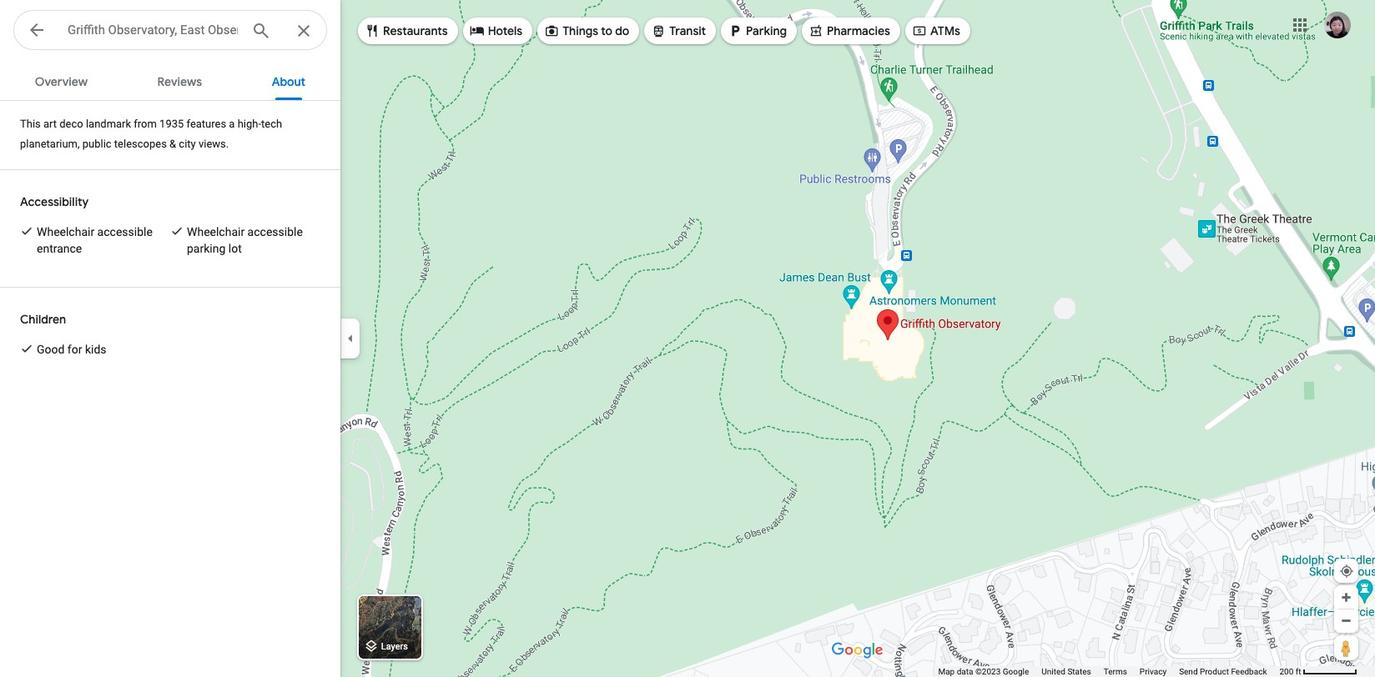 Task type: locate. For each thing, give the bounding box(es) containing it.
telescopes
[[114, 138, 167, 150]]

do
[[615, 23, 629, 38]]

footer containing map data ©2023 google
[[938, 667, 1279, 677]]

overview button
[[22, 60, 101, 100]]

terms
[[1104, 667, 1127, 677]]

footer
[[938, 667, 1279, 677]]

accessibility
[[20, 194, 89, 209]]

1 accessible from the left
[[97, 225, 153, 239]]

kids
[[85, 343, 106, 356]]

about button
[[258, 60, 319, 100]]

map data ©2023 google
[[938, 667, 1029, 677]]

&
[[169, 138, 176, 150]]

tab list
[[0, 60, 340, 100]]

accessible inside wheelchair accessible entrance
[[97, 225, 153, 239]]

None field
[[68, 20, 238, 40]]

lot
[[228, 242, 242, 255]]

united states button
[[1042, 667, 1091, 677]]

 button
[[13, 10, 60, 53]]

wheelchair up the parking
[[187, 225, 245, 239]]

2 accessible from the left
[[247, 225, 303, 239]]

wheelchair up entrance
[[37, 225, 94, 239]]

for
[[67, 343, 82, 356]]

accessible
[[97, 225, 153, 239], [247, 225, 303, 239]]

0 horizontal spatial accessible
[[97, 225, 153, 239]]

 atms
[[912, 21, 960, 40]]

data
[[957, 667, 973, 677]]

collapse side panel image
[[341, 330, 360, 348]]

send
[[1179, 667, 1198, 677]]

wheelchair
[[37, 225, 94, 239], [187, 225, 245, 239]]

1 horizontal spatial accessible
[[247, 225, 303, 239]]

public
[[82, 138, 112, 150]]

product
[[1200, 667, 1229, 677]]

1 wheelchair from the left
[[37, 225, 94, 239]]

good for kids
[[37, 343, 106, 356]]

has wheelchair accessible parking lot element
[[187, 224, 320, 257]]

layers
[[381, 642, 408, 653]]


[[27, 18, 47, 42]]

google
[[1003, 667, 1029, 677]]

200 ft button
[[1279, 667, 1357, 677]]

parking
[[746, 23, 787, 38]]

accessible inside wheelchair accessible parking lot
[[247, 225, 303, 239]]


[[651, 21, 666, 40]]

Griffith Observatory, East Observatory Road, Los Angeles, CA field
[[13, 10, 327, 51]]

reviews button
[[144, 60, 215, 100]]

tab list containing overview
[[0, 60, 340, 100]]

entrance
[[37, 242, 82, 255]]

good for kids element
[[37, 341, 106, 358]]

1935
[[159, 118, 184, 130]]

restaurants
[[383, 23, 448, 38]]

©2023
[[975, 667, 1001, 677]]

0 horizontal spatial wheelchair
[[37, 225, 94, 239]]

planetarium,
[[20, 138, 80, 150]]

2 wheelchair from the left
[[187, 225, 245, 239]]

things
[[562, 23, 598, 38]]

terms button
[[1104, 667, 1127, 677]]


[[544, 21, 559, 40]]

1 horizontal spatial wheelchair
[[187, 225, 245, 239]]

wheelchair inside wheelchair accessible entrance
[[37, 225, 94, 239]]

tech
[[261, 118, 282, 130]]

google account: michele murakami  
(michele.murakami@adept.ai) image
[[1324, 11, 1351, 38]]

accessible for wheelchair accessible parking lot
[[247, 225, 303, 239]]

wheelchair for parking
[[187, 225, 245, 239]]

wheelchair inside wheelchair accessible parking lot
[[187, 225, 245, 239]]

transit
[[669, 23, 706, 38]]



Task type: vqa. For each thing, say whether or not it's contained in the screenshot.


Task type: describe. For each thing, give the bounding box(es) containing it.

[[728, 21, 743, 40]]

 search field
[[13, 10, 327, 53]]

200 ft
[[1279, 667, 1301, 677]]

zoom in image
[[1340, 592, 1352, 604]]

show your location image
[[1339, 564, 1354, 579]]

privacy button
[[1140, 667, 1167, 677]]

from
[[134, 118, 157, 130]]

to
[[601, 23, 612, 38]]

wheelchair for entrance
[[37, 225, 94, 239]]

privacy
[[1140, 667, 1167, 677]]

good
[[37, 343, 65, 356]]

zoom out image
[[1340, 615, 1352, 627]]

google maps element
[[0, 0, 1375, 677]]

high-
[[237, 118, 261, 130]]

 pharmacies
[[808, 21, 890, 40]]

parking
[[187, 242, 226, 255]]

overview
[[35, 74, 88, 89]]

united
[[1042, 667, 1065, 677]]

send product feedback
[[1179, 667, 1267, 677]]

feedback
[[1231, 667, 1267, 677]]

pharmacies
[[827, 23, 890, 38]]

send product feedback button
[[1179, 667, 1267, 677]]


[[808, 21, 823, 40]]

this art deco landmark from 1935 features a high-tech planetarium, public telescopes & city views.
[[20, 118, 282, 150]]

show street view coverage image
[[1334, 636, 1358, 661]]

landmark
[[86, 118, 131, 130]]

 hotels
[[469, 21, 522, 40]]

 parking
[[728, 21, 787, 40]]

atms
[[930, 23, 960, 38]]


[[469, 21, 484, 40]]

has wheelchair accessible entrance element
[[37, 224, 170, 257]]

this
[[20, 118, 41, 130]]

about
[[272, 74, 305, 89]]

views.
[[199, 138, 229, 150]]


[[912, 21, 927, 40]]

griffith observatory main content
[[0, 60, 340, 677]]

states
[[1067, 667, 1091, 677]]


[[365, 21, 380, 40]]

hotels
[[488, 23, 522, 38]]

200
[[1279, 667, 1294, 677]]

children
[[20, 312, 66, 327]]

wheelchair accessible entrance
[[37, 225, 153, 255]]

tab list inside google maps element
[[0, 60, 340, 100]]

none field inside griffith observatory, east observatory road, los angeles, ca field
[[68, 20, 238, 40]]

about griffith observatory region
[[0, 101, 340, 677]]

 things to do
[[544, 21, 629, 40]]

ft
[[1296, 667, 1301, 677]]

accessible for wheelchair accessible entrance
[[97, 225, 153, 239]]

wheelchair accessible parking lot
[[187, 225, 303, 255]]

map
[[938, 667, 955, 677]]

reviews
[[157, 74, 202, 89]]

features
[[187, 118, 226, 130]]

united states
[[1042, 667, 1091, 677]]

art
[[43, 118, 57, 130]]

deco
[[59, 118, 83, 130]]

footer inside google maps element
[[938, 667, 1279, 677]]

 transit
[[651, 21, 706, 40]]

 restaurants
[[365, 21, 448, 40]]

a
[[229, 118, 235, 130]]

city
[[179, 138, 196, 150]]



